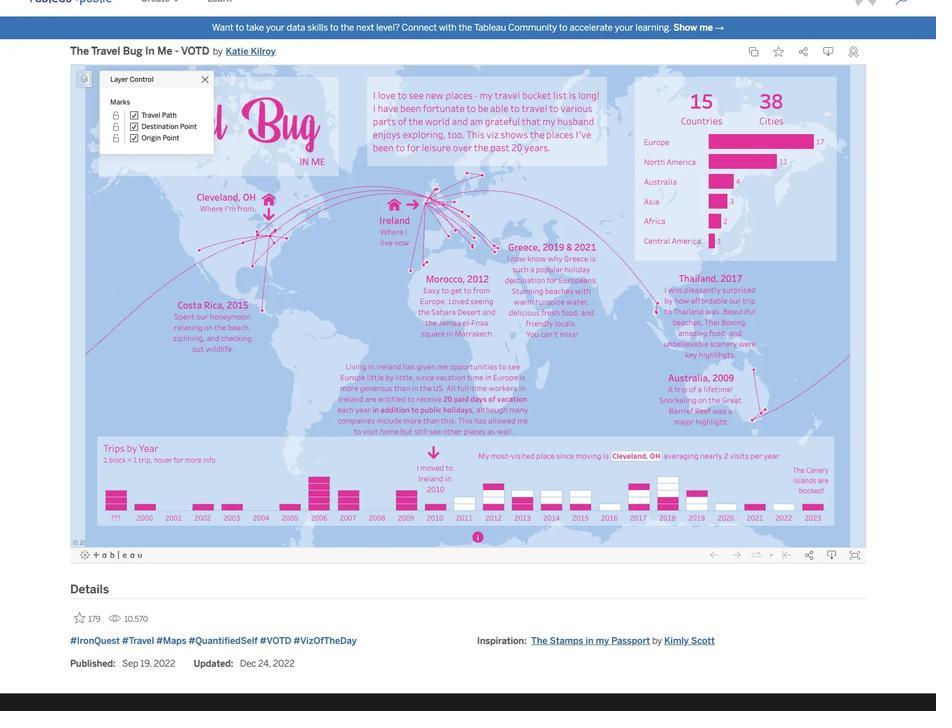 Task type: describe. For each thing, give the bounding box(es) containing it.
community
[[509, 22, 558, 33]]

#vizoftheday
[[294, 636, 357, 647]]

details
[[70, 583, 109, 597]]

list item containing the stamps in my passport
[[532, 635, 715, 648]]

show
[[674, 22, 698, 33]]

: for updated
[[231, 659, 234, 669]]

dec 24, 2022
[[240, 659, 295, 669]]

#ironquest #travel #maps #quantifiedself #votd #vizoftheday
[[70, 636, 357, 647]]

level?
[[377, 22, 400, 33]]

sep 19, 2022
[[122, 659, 176, 669]]

take
[[246, 22, 264, 33]]

10,570 views element
[[104, 610, 153, 629]]

want to take your data skills to the next level? connect with the tableau community to accelerate your learning. show me →
[[212, 22, 725, 33]]

#ironquest link
[[70, 636, 120, 647]]

favorite button image
[[774, 47, 784, 57]]

show me link
[[674, 22, 714, 33]]

votd
[[181, 45, 210, 58]]

#maps link
[[156, 636, 187, 647]]

go to search image
[[882, 0, 923, 6]]

#maps
[[156, 636, 187, 647]]

→
[[716, 22, 725, 33]]

#quantifiedself
[[189, 636, 258, 647]]

logo image
[[27, 0, 111, 5]]

katie kilroy link
[[226, 45, 276, 59]]

updated
[[194, 659, 231, 669]]

make a copy image
[[749, 47, 759, 57]]

in
[[586, 636, 594, 647]]

2 your from the left
[[615, 22, 634, 33]]

Add Favorite button
[[70, 609, 104, 628]]

my
[[596, 636, 610, 647]]

sep
[[122, 659, 138, 669]]

connect
[[402, 22, 437, 33]]

#ironquest
[[70, 636, 120, 647]]

: for inspiration
[[524, 636, 527, 647]]

0 vertical spatial the
[[70, 45, 89, 58]]

#votd link
[[260, 636, 292, 647]]

inspiration
[[478, 636, 524, 647]]

#votd
[[260, 636, 292, 647]]

the stamps in my passport link
[[532, 636, 651, 647]]

#travel
[[122, 636, 154, 647]]

updated :
[[194, 659, 234, 669]]

learning.
[[636, 22, 672, 33]]

19,
[[140, 659, 152, 669]]



Task type: locate. For each thing, give the bounding box(es) containing it.
kilroy
[[251, 46, 276, 57]]

your left learning.
[[615, 22, 634, 33]]

the left travel
[[70, 45, 89, 58]]

1 2022 from the left
[[154, 659, 176, 669]]

1 horizontal spatial the
[[532, 636, 548, 647]]

1 vertical spatial the
[[532, 636, 548, 647]]

2022 right 24,
[[273, 659, 295, 669]]

2022
[[154, 659, 176, 669], [273, 659, 295, 669]]

with
[[439, 22, 457, 33]]

1 horizontal spatial your
[[615, 22, 634, 33]]

:
[[524, 636, 527, 647], [113, 659, 116, 669], [231, 659, 234, 669]]

: left the stamps
[[524, 636, 527, 647]]

tableau
[[474, 22, 507, 33]]

2 the from the left
[[459, 22, 473, 33]]

next
[[356, 22, 375, 33]]

your right take
[[266, 22, 285, 33]]

bug
[[123, 45, 143, 58]]

#quantifiedself link
[[189, 636, 258, 647]]

2 to from the left
[[330, 22, 339, 33]]

: left sep
[[113, 659, 116, 669]]

stamps
[[550, 636, 584, 647]]

: for published
[[113, 659, 116, 669]]

data
[[287, 22, 306, 33]]

2022 for sep 19, 2022
[[154, 659, 176, 669]]

0 horizontal spatial by
[[213, 46, 223, 57]]

by left katie
[[213, 46, 223, 57]]

0 horizontal spatial to
[[236, 22, 244, 33]]

0 horizontal spatial the
[[341, 22, 354, 33]]

0 horizontal spatial 2022
[[154, 659, 176, 669]]

the left next
[[341, 22, 354, 33]]

published
[[70, 659, 113, 669]]

the right with
[[459, 22, 473, 33]]

travel
[[91, 45, 120, 58]]

passport
[[612, 636, 651, 647]]

10,570
[[125, 615, 148, 624]]

to left take
[[236, 22, 244, 33]]

to right skills
[[330, 22, 339, 33]]

by for votd
[[213, 46, 223, 57]]

in
[[145, 45, 155, 58]]

scott
[[692, 636, 715, 647]]

0 horizontal spatial :
[[113, 659, 116, 669]]

inspiration : the stamps in my passport by kimly scott
[[478, 636, 715, 647]]

24,
[[258, 659, 271, 669]]

-
[[175, 45, 179, 58]]

by for passport
[[653, 636, 663, 647]]

1 horizontal spatial to
[[330, 22, 339, 33]]

kimly
[[665, 636, 689, 647]]

me
[[700, 22, 714, 33]]

1 to from the left
[[236, 22, 244, 33]]

1 horizontal spatial 2022
[[273, 659, 295, 669]]

the
[[70, 45, 89, 58], [532, 636, 548, 647]]

published :
[[70, 659, 116, 669]]

accelerate
[[570, 22, 613, 33]]

2022 right 19,
[[154, 659, 176, 669]]

#travel link
[[122, 636, 154, 647]]

1 horizontal spatial the
[[459, 22, 473, 33]]

2 horizontal spatial to
[[560, 22, 568, 33]]

3 to from the left
[[560, 22, 568, 33]]

: left dec
[[231, 659, 234, 669]]

to left accelerate
[[560, 22, 568, 33]]

0 horizontal spatial your
[[266, 22, 285, 33]]

to
[[236, 22, 244, 33], [330, 22, 339, 33], [560, 22, 568, 33]]

1 your from the left
[[266, 22, 285, 33]]

by
[[213, 46, 223, 57], [653, 636, 663, 647]]

1 horizontal spatial :
[[231, 659, 234, 669]]

the
[[341, 22, 354, 33], [459, 22, 473, 33]]

#vizoftheday link
[[294, 636, 357, 647]]

nominate for viz of the day image
[[849, 46, 859, 57]]

kimly scott link
[[665, 636, 715, 647]]

create image
[[170, 0, 180, 2]]

your
[[266, 22, 285, 33], [615, 22, 634, 33]]

1 the from the left
[[341, 22, 354, 33]]

2022 for dec 24, 2022
[[273, 659, 295, 669]]

me
[[157, 45, 173, 58]]

1 vertical spatial by
[[653, 636, 663, 647]]

dec
[[240, 659, 256, 669]]

skills
[[308, 22, 328, 33]]

2 horizontal spatial :
[[524, 636, 527, 647]]

the travel bug in me - votd by katie kilroy
[[70, 45, 276, 58]]

by left kimly
[[653, 636, 663, 647]]

list item
[[532, 635, 715, 648]]

by inside the travel bug in me - votd by katie kilroy
[[213, 46, 223, 57]]

179
[[88, 615, 101, 624]]

1 horizontal spatial by
[[653, 636, 663, 647]]

0 vertical spatial by
[[213, 46, 223, 57]]

2 2022 from the left
[[273, 659, 295, 669]]

the left the stamps
[[532, 636, 548, 647]]

want
[[212, 22, 234, 33]]

0 horizontal spatial the
[[70, 45, 89, 58]]

katie
[[226, 46, 249, 57]]



Task type: vqa. For each thing, say whether or not it's contained in the screenshot.
"The Stamps in my Passport" LINK
yes



